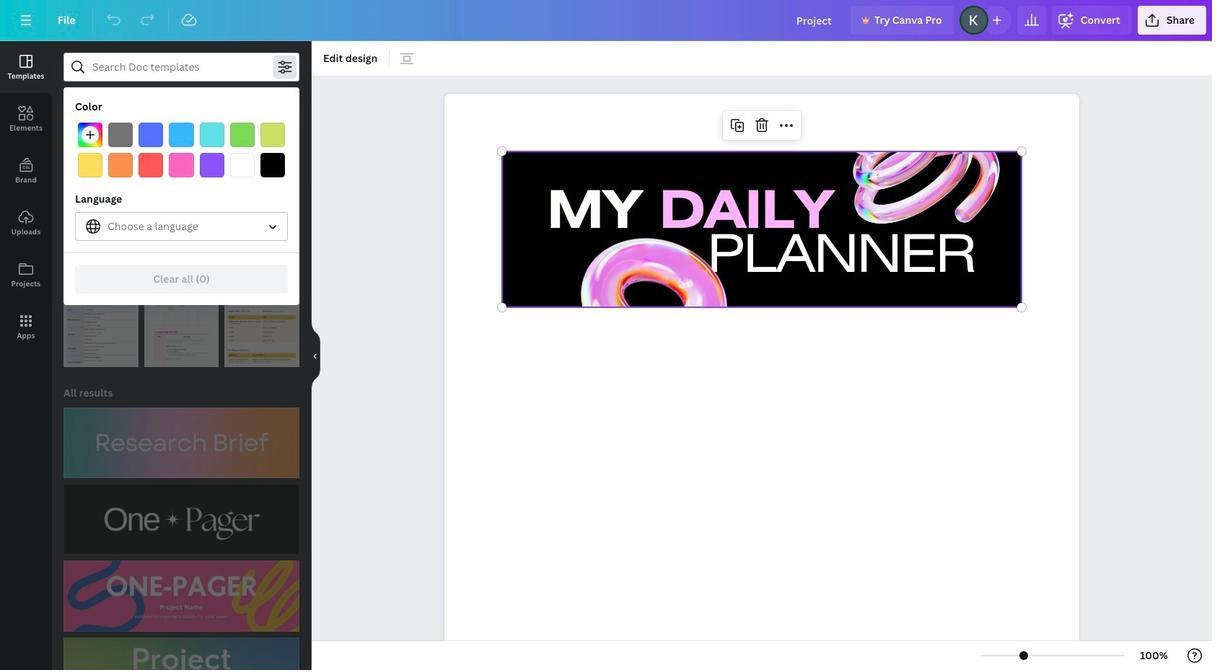 Task type: describe. For each thing, give the bounding box(es) containing it.
project overview/one-pager professional docs banner in black white sleek monochrome style image
[[63, 484, 299, 555]]

grass green image
[[230, 123, 255, 147]]

Royal blue button
[[139, 123, 163, 147]]

lime image
[[260, 123, 285, 147]]

add a new color image
[[78, 123, 103, 147]]

project plan doc image
[[225, 271, 299, 367]]

Zoom button
[[1131, 644, 1178, 667]]

yellow image
[[78, 153, 103, 178]]

Turquoise blue button
[[200, 123, 224, 147]]

Grass green button
[[230, 123, 255, 147]]

Orange button
[[108, 153, 133, 178]]

planner personal docs banner in black pink dark tech style image
[[63, 159, 299, 230]]

lime image
[[260, 123, 285, 147]]

Yellow button
[[78, 153, 103, 178]]

white image
[[230, 153, 255, 178]]

White button
[[230, 153, 255, 178]]

Black button
[[260, 153, 285, 178]]



Task type: vqa. For each thing, say whether or not it's contained in the screenshot.
Quick actions icon
no



Task type: locate. For each thing, give the bounding box(es) containing it.
None button
[[75, 212, 288, 241]]

side panel tab list
[[0, 41, 52, 353]]

black image
[[260, 153, 285, 178]]

project overview docs banner in light green blue vibrant professional style image
[[63, 638, 299, 670]]

orange image
[[108, 153, 133, 178], [108, 153, 133, 178]]

turquoise blue image
[[200, 123, 224, 147]]

Lime button
[[260, 123, 285, 147]]

#737373 image
[[108, 123, 133, 147], [108, 123, 133, 147]]

Light blue button
[[169, 123, 194, 147]]

black image
[[260, 153, 285, 178]]

Search Doc templates search field
[[92, 53, 271, 81]]

grass green image
[[230, 123, 255, 147]]

royal blue image
[[139, 123, 163, 147], [139, 123, 163, 147]]

hide image
[[311, 321, 320, 390]]

#737373 button
[[108, 123, 133, 147]]

purple image
[[200, 153, 224, 178], [200, 153, 224, 178]]

option group
[[75, 120, 288, 181]]

Coral red button
[[139, 153, 163, 178]]

turquoise blue image
[[200, 123, 224, 147]]

Design title text field
[[785, 6, 845, 35]]

pink image
[[169, 153, 194, 178], [169, 153, 194, 178]]

white image
[[230, 153, 255, 178]]

coral red image
[[139, 153, 163, 178], [139, 153, 163, 178]]

weekly planner doc in magenta light pink vibrant professional style image
[[144, 271, 219, 367]]

main menu bar
[[0, 0, 1212, 41]]

research brief docs banner in orange teal pink soft pastels style image
[[63, 408, 299, 479]]

Purple button
[[200, 153, 224, 178]]

add a new color image
[[78, 123, 103, 147]]

light blue image
[[169, 123, 194, 147], [169, 123, 194, 147]]

Pink button
[[169, 153, 194, 178]]

yellow image
[[78, 153, 103, 178]]

project overview/one-pager professional docs banner in pink dark blue yellow playful abstract style image
[[63, 561, 299, 632]]

None text field
[[444, 86, 1079, 670]]

one pager doc image
[[63, 271, 138, 367]]



